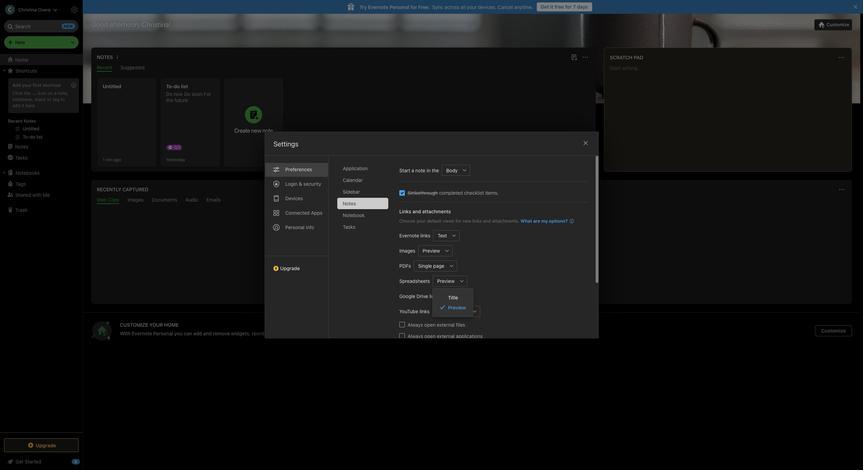 Task type: vqa. For each thing, say whether or not it's contained in the screenshot.
Always open external applications option
yes



Task type: locate. For each thing, give the bounding box(es) containing it.
for left 7
[[566, 4, 572, 10]]

soon
[[192, 91, 203, 97]]

0 horizontal spatial note
[[263, 128, 273, 134]]

sidebar tab
[[337, 186, 388, 198]]

external up always open external applications
[[437, 322, 455, 328]]

you
[[174, 331, 183, 336]]

1 external from the top
[[437, 322, 455, 328]]

preview down title
[[448, 305, 466, 310]]

note inside button
[[263, 128, 273, 134]]

tab list
[[93, 64, 595, 72], [265, 156, 329, 338], [337, 163, 394, 338], [93, 197, 851, 204]]

1 horizontal spatial upgrade
[[280, 265, 300, 271]]

notebooks
[[16, 170, 40, 176]]

0 vertical spatial external
[[437, 322, 455, 328]]

all
[[461, 4, 466, 10]]

open up always open external applications
[[424, 322, 436, 328]]

1 vertical spatial images
[[399, 248, 415, 254]]

in
[[427, 167, 431, 173]]

1 vertical spatial always
[[408, 333, 423, 339]]

upgrade for the upgrade popup button to the bottom
[[36, 443, 56, 448]]

scratch pad button
[[609, 53, 644, 62]]

evernote down "choose"
[[399, 233, 419, 239]]

personal down your on the left of the page
[[153, 331, 173, 336]]

1 vertical spatial it
[[22, 103, 24, 108]]

get it free for 7 days
[[541, 4, 588, 10]]

0 horizontal spatial add
[[12, 103, 20, 108]]

good
[[91, 21, 108, 29]]

Choose default view option for PDFs field
[[414, 260, 457, 272]]

0 vertical spatial personal
[[390, 4, 410, 10]]

1 vertical spatial new
[[463, 218, 471, 224]]

good afternoon, christina!
[[91, 21, 171, 29]]

1 horizontal spatial note
[[416, 167, 425, 173]]

0 vertical spatial add
[[12, 103, 20, 108]]

icon on a note, notebook, stack or tag to add it here.
[[12, 90, 68, 108]]

a right on
[[54, 90, 57, 96]]

1 vertical spatial evernote
[[399, 233, 419, 239]]

body
[[446, 167, 458, 173]]

2 vertical spatial personal
[[153, 331, 173, 336]]

0 horizontal spatial images
[[128, 197, 144, 203]]

0 vertical spatial a
[[54, 90, 57, 96]]

1 horizontal spatial add
[[193, 331, 202, 336]]

text
[[438, 233, 447, 239]]

youtube
[[399, 309, 418, 314]]

do
[[174, 83, 180, 89]]

links right drive
[[429, 293, 440, 299]]

images down 'captured'
[[128, 197, 144, 203]]

1 vertical spatial recent
[[8, 118, 23, 124]]

it down the notebook, in the left top of the page
[[22, 103, 24, 108]]

tasks
[[15, 155, 28, 160], [343, 224, 355, 230]]

or right them,
[[309, 331, 314, 336]]

tasks tab
[[337, 221, 388, 233]]

images tab
[[128, 197, 144, 204]]

it inside 'icon on a note, notebook, stack or tag to add it here.'
[[22, 103, 24, 108]]

2 horizontal spatial evernote
[[399, 233, 419, 239]]

trash link
[[0, 204, 82, 215]]

open for always open external files
[[424, 322, 436, 328]]

add inside 'icon on a note, notebook, stack or tag to add it here.'
[[12, 103, 20, 108]]

0 horizontal spatial upgrade
[[36, 443, 56, 448]]

1 vertical spatial a
[[412, 167, 414, 173]]

0 vertical spatial it
[[551, 4, 554, 10]]

...
[[32, 90, 36, 96]]

emails
[[207, 197, 221, 203]]

0 vertical spatial new
[[251, 128, 261, 134]]

preview button
[[418, 245, 442, 256], [433, 276, 457, 287]]

a right start
[[412, 167, 414, 173]]

upgrade button
[[265, 256, 328, 274], [4, 439, 79, 452]]

audio tab
[[186, 197, 198, 204]]

attachments.
[[492, 218, 520, 224]]

1 vertical spatial upgrade button
[[4, 439, 79, 452]]

tasks inside 'tab'
[[343, 224, 355, 230]]

links left text button
[[420, 233, 431, 239]]

1 horizontal spatial tasks
[[343, 224, 355, 230]]

calendar tab
[[337, 174, 388, 186]]

them,
[[295, 331, 308, 336]]

preview up save at the bottom of the page
[[423, 248, 440, 254]]

web clips tab
[[97, 197, 119, 204]]

1
[[103, 157, 105, 162]]

customize button
[[815, 19, 853, 30], [816, 325, 853, 336]]

or down on
[[47, 96, 51, 102]]

applications
[[456, 333, 483, 339]]

recent down the notebook, in the left top of the page
[[8, 118, 23, 124]]

preview for spreadsheets
[[437, 278, 455, 284]]

1 horizontal spatial do
[[184, 91, 190, 97]]

add right can
[[193, 331, 202, 336]]

for left free: at the top left of page
[[411, 4, 417, 10]]

personal down connected
[[285, 224, 305, 230]]

remove
[[213, 331, 230, 336]]

2 external from the top
[[437, 333, 455, 339]]

2 open from the top
[[424, 333, 436, 339]]

web
[[97, 197, 107, 203]]

open
[[424, 322, 436, 328], [424, 333, 436, 339]]

preview button for spreadsheets
[[433, 276, 457, 287]]

2 always from the top
[[408, 333, 423, 339]]

notes down sidebar
[[343, 201, 356, 207]]

notebook tab
[[337, 210, 388, 221]]

personal
[[390, 4, 410, 10], [285, 224, 305, 230], [153, 331, 173, 336]]

1 open from the top
[[424, 322, 436, 328]]

for right views
[[456, 218, 462, 224]]

preview down clip
[[437, 278, 455, 284]]

note right create
[[263, 128, 273, 134]]

1 horizontal spatial for
[[456, 218, 462, 224]]

google
[[399, 293, 415, 299]]

always right always open external files checkbox
[[408, 322, 423, 328]]

0 horizontal spatial upgrade button
[[4, 439, 79, 452]]

it
[[551, 4, 554, 10], [22, 103, 24, 108]]

0 vertical spatial recent
[[97, 64, 112, 70]]

links down drive
[[420, 309, 430, 314]]

external down the always open external files
[[437, 333, 455, 339]]

1 horizontal spatial it
[[551, 4, 554, 10]]

1 vertical spatial tasks
[[343, 224, 355, 230]]

0 vertical spatial preview button
[[418, 245, 442, 256]]

the left ...
[[24, 90, 31, 96]]

0 horizontal spatial for
[[411, 4, 417, 10]]

do down the list
[[184, 91, 190, 97]]

0 horizontal spatial evernote
[[132, 331, 152, 336]]

click the ...
[[12, 90, 36, 96]]

group
[[0, 76, 82, 144]]

0 horizontal spatial new
[[251, 128, 261, 134]]

get
[[541, 4, 549, 10]]

1 vertical spatial personal
[[285, 224, 305, 230]]

preview for images
[[423, 248, 440, 254]]

0 horizontal spatial or
[[47, 96, 51, 102]]

0 vertical spatial open
[[424, 322, 436, 328]]

single
[[418, 263, 432, 269]]

0 horizontal spatial recent
[[8, 118, 23, 124]]

add down the notebook, in the left top of the page
[[12, 103, 20, 108]]

application tab
[[337, 163, 388, 174]]

1 always from the top
[[408, 322, 423, 328]]

close image
[[582, 139, 590, 147]]

0 vertical spatial note
[[263, 128, 273, 134]]

tree
[[0, 54, 83, 432]]

1 vertical spatial upgrade
[[36, 443, 56, 448]]

my
[[542, 218, 548, 224]]

login
[[285, 181, 297, 187]]

evernote right try
[[368, 4, 389, 10]]

with
[[120, 331, 131, 336]]

documents tab
[[152, 197, 177, 204]]

preview button down page
[[433, 276, 457, 287]]

free
[[555, 4, 564, 10]]

do down to-
[[166, 91, 172, 97]]

1 vertical spatial external
[[437, 333, 455, 339]]

completed
[[439, 190, 463, 196]]

open down the always open external files
[[424, 333, 436, 339]]

single page
[[418, 263, 444, 269]]

1 vertical spatial open
[[424, 333, 436, 339]]

always right the always open external applications checkbox
[[408, 333, 423, 339]]

recent tab
[[97, 64, 112, 72]]

2 horizontal spatial for
[[566, 4, 572, 10]]

clip
[[450, 271, 460, 277]]

for inside button
[[566, 4, 572, 10]]

1 vertical spatial preview
[[437, 278, 455, 284]]

2 vertical spatial preview
[[448, 305, 466, 310]]

new right create
[[251, 128, 261, 134]]

new inside create new note button
[[251, 128, 261, 134]]

evernote inside 'customize your home with evernote personal you can add and remove widgets, reorder and resize them, or change your background.'
[[132, 331, 152, 336]]

links
[[399, 209, 411, 214]]

it right the get
[[551, 4, 554, 10]]

1 horizontal spatial or
[[309, 331, 314, 336]]

preview button up single page button
[[418, 245, 442, 256]]

customize
[[827, 22, 850, 27], [822, 328, 846, 334]]

1 horizontal spatial recent
[[97, 64, 112, 70]]

1 vertical spatial preview button
[[433, 276, 457, 287]]

recently captured button
[[96, 185, 149, 194]]

your right change
[[333, 331, 343, 336]]

0 horizontal spatial a
[[54, 90, 57, 96]]

notes down here.
[[24, 118, 36, 124]]

0 horizontal spatial it
[[22, 103, 24, 108]]

1 vertical spatial or
[[309, 331, 314, 336]]

0 vertical spatial upgrade button
[[265, 256, 328, 274]]

personal left free: at the top left of page
[[390, 4, 410, 10]]

evernote
[[368, 4, 389, 10], [399, 233, 419, 239], [132, 331, 152, 336]]

and left the attachments.
[[483, 218, 491, 224]]

notes up recent tab
[[97, 54, 113, 60]]

settings image
[[70, 6, 79, 14]]

1 horizontal spatial new
[[463, 218, 471, 224]]

add inside 'customize your home with evernote personal you can add and remove widgets, reorder and resize them, or change your background.'
[[193, 331, 202, 336]]

2 do from the left
[[184, 91, 190, 97]]

web
[[462, 271, 472, 277]]

recent down notes button
[[97, 64, 112, 70]]

christina!
[[142, 21, 171, 29]]

Select292 checkbox
[[399, 190, 405, 196]]

links and attachments
[[399, 209, 451, 214]]

youtube links
[[399, 309, 430, 314]]

0 horizontal spatial personal
[[153, 331, 173, 336]]

notes inside tab
[[343, 201, 356, 207]]

tasks up the notebooks
[[15, 155, 28, 160]]

evernote down customize
[[132, 331, 152, 336]]

2 horizontal spatial personal
[[390, 4, 410, 10]]

recent inside group
[[8, 118, 23, 124]]

future
[[175, 97, 188, 103]]

it inside button
[[551, 4, 554, 10]]

1 vertical spatial note
[[416, 167, 425, 173]]

the right the in
[[432, 167, 439, 173]]

preview button for images
[[418, 245, 442, 256]]

0 vertical spatial always
[[408, 322, 423, 328]]

tags
[[16, 181, 26, 187]]

1 vertical spatial customize
[[822, 328, 846, 334]]

notebook
[[343, 212, 365, 218]]

0 vertical spatial evernote
[[368, 4, 389, 10]]

None search field
[[9, 20, 74, 32]]

images up the pdfs
[[399, 248, 415, 254]]

checklist
[[464, 190, 484, 196]]

on
[[48, 90, 53, 96]]

links
[[473, 218, 482, 224], [420, 233, 431, 239], [429, 293, 440, 299], [420, 309, 430, 314]]

0 vertical spatial preview
[[423, 248, 440, 254]]

spreadsheets
[[399, 278, 430, 284]]

the left future
[[166, 97, 173, 103]]

body button
[[442, 165, 460, 176]]

0 horizontal spatial do
[[166, 91, 172, 97]]

tasks down notebook
[[343, 224, 355, 230]]

1 horizontal spatial personal
[[285, 224, 305, 230]]

0 vertical spatial or
[[47, 96, 51, 102]]

your up click the ...
[[22, 82, 32, 88]]

note left the in
[[416, 167, 425, 173]]

2 vertical spatial evernote
[[132, 331, 152, 336]]

0 horizontal spatial tasks
[[15, 155, 28, 160]]

home
[[164, 322, 179, 328]]

tasks button
[[0, 152, 82, 163]]

new right views
[[463, 218, 471, 224]]

recent for recent
[[97, 64, 112, 70]]

a
[[54, 90, 57, 96], [412, 167, 414, 173]]

files
[[456, 322, 465, 328]]

the inside group
[[24, 90, 31, 96]]

for for free:
[[411, 4, 417, 10]]

expand notebooks image
[[2, 170, 7, 175]]

recent notes
[[8, 118, 36, 124]]

wednesday, december 13, 2023
[[736, 22, 804, 27]]

0 vertical spatial upgrade
[[280, 265, 300, 271]]

new
[[15, 39, 25, 45]]

the inside to-do list do now do soon for the future
[[166, 97, 173, 103]]

0 vertical spatial tasks
[[15, 155, 28, 160]]

1 vertical spatial add
[[193, 331, 202, 336]]

notes up tasks button
[[15, 144, 28, 149]]



Task type: describe. For each thing, give the bounding box(es) containing it.
min
[[106, 157, 113, 162]]

open for always open external applications
[[424, 333, 436, 339]]

notes button
[[96, 53, 121, 61]]

1 do from the left
[[166, 91, 172, 97]]

cancel
[[498, 4, 513, 10]]

content
[[474, 271, 494, 277]]

create new note
[[234, 128, 273, 134]]

resize
[[280, 331, 293, 336]]

try
[[360, 4, 367, 10]]

create
[[234, 128, 250, 134]]

application
[[343, 165, 368, 171]]

7
[[573, 4, 576, 10]]

strikethrough completed checklist items.
[[408, 190, 499, 196]]

Search text field
[[9, 20, 74, 32]]

notebooks link
[[0, 167, 82, 178]]

from
[[485, 256, 496, 262]]

notebook,
[[12, 96, 33, 102]]

choose
[[399, 218, 415, 224]]

external for applications
[[437, 333, 455, 339]]

shortcuts button
[[0, 65, 82, 76]]

click
[[12, 90, 23, 96]]

emails tab
[[207, 197, 221, 204]]

captured
[[123, 187, 149, 192]]

change
[[315, 331, 332, 336]]

audio
[[186, 197, 198, 203]]

13,
[[787, 22, 793, 27]]

for for 7
[[566, 4, 572, 10]]

Choose default view option for Evernote links field
[[433, 230, 460, 241]]

tab list containing application
[[337, 163, 394, 338]]

upgrade for rightmost the upgrade popup button
[[280, 265, 300, 271]]

now
[[174, 91, 183, 97]]

home
[[15, 57, 28, 63]]

Choose default view option for Spreadsheets field
[[433, 276, 468, 287]]

preview inside 'link'
[[448, 305, 466, 310]]

save useful information from the web.
[[425, 256, 519, 262]]

0 vertical spatial customize button
[[815, 19, 853, 30]]

tags button
[[0, 178, 82, 189]]

tab list containing recent
[[93, 64, 595, 72]]

tab list containing web clips
[[93, 197, 851, 204]]

1 horizontal spatial upgrade button
[[265, 256, 328, 274]]

yesterday
[[166, 157, 185, 162]]

your
[[150, 322, 163, 328]]

info
[[306, 224, 314, 230]]

background.
[[345, 331, 373, 336]]

list
[[181, 83, 188, 89]]

recently
[[97, 187, 121, 192]]

december
[[764, 22, 786, 27]]

create new note button
[[224, 78, 283, 167]]

group containing add your first shortcut
[[0, 76, 82, 144]]

untitled
[[103, 83, 121, 89]]

tag
[[53, 96, 59, 102]]

Start a new note in the body or title. field
[[442, 165, 471, 176]]

attachments
[[422, 209, 451, 214]]

external for files
[[437, 322, 455, 328]]

add
[[12, 82, 21, 88]]

shared
[[15, 192, 31, 198]]

page
[[433, 263, 444, 269]]

Always open external files checkbox
[[399, 322, 405, 328]]

note for a
[[416, 167, 425, 173]]

start
[[399, 167, 410, 173]]

&
[[299, 181, 302, 187]]

recent for recent notes
[[8, 118, 23, 124]]

new button
[[4, 36, 79, 49]]

note for new
[[263, 128, 273, 134]]

shortcuts
[[16, 68, 37, 74]]

1 horizontal spatial a
[[412, 167, 414, 173]]

tree containing home
[[0, 54, 83, 432]]

notes inside group
[[24, 118, 36, 124]]

drive
[[417, 293, 428, 299]]

me
[[43, 192, 50, 198]]

web clips
[[97, 197, 119, 203]]

1 horizontal spatial images
[[399, 248, 415, 254]]

tasks inside button
[[15, 155, 28, 160]]

first
[[33, 82, 41, 88]]

connected
[[285, 210, 310, 216]]

recently captured
[[97, 187, 149, 192]]

title
[[448, 295, 458, 300]]

single page button
[[414, 260, 446, 272]]

clips
[[108, 197, 119, 203]]

your down "links and attachments"
[[417, 218, 426, 224]]

days
[[577, 4, 588, 10]]

personal inside 'customize your home with evernote personal you can add and remove widgets, reorder and resize them, or change your background.'
[[153, 331, 173, 336]]

always for always open external applications
[[408, 333, 423, 339]]

text button
[[433, 230, 449, 241]]

shared with me
[[15, 192, 50, 198]]

0 vertical spatial images
[[128, 197, 144, 203]]

your inside 'customize your home with evernote personal you can add and remove widgets, reorder and resize them, or change your background.'
[[333, 331, 343, 336]]

and left resize
[[270, 331, 279, 336]]

Choose default view option for Images field
[[418, 245, 453, 256]]

notes tab
[[337, 198, 388, 209]]

here.
[[25, 103, 36, 108]]

customize
[[120, 322, 148, 328]]

anytime.
[[515, 4, 534, 10]]

notes inside button
[[97, 54, 113, 60]]

try evernote personal for free: sync across all your devices. cancel anytime.
[[360, 4, 534, 10]]

to
[[61, 96, 65, 102]]

settings
[[274, 140, 299, 148]]

a inside 'icon on a note, notebook, stack or tag to add it here.'
[[54, 90, 57, 96]]

Always open external applications checkbox
[[399, 333, 405, 339]]

Start writing… text field
[[610, 65, 852, 166]]

and left remove
[[203, 331, 212, 336]]

1 vertical spatial customize button
[[816, 325, 853, 336]]

tab list containing preferences
[[265, 156, 329, 338]]

clip web content
[[450, 271, 494, 277]]

default
[[427, 218, 442, 224]]

links down checklist
[[473, 218, 482, 224]]

home link
[[0, 54, 83, 65]]

ago
[[114, 157, 121, 162]]

1 horizontal spatial evernote
[[368, 4, 389, 10]]

always for always open external files
[[408, 322, 423, 328]]

shared with me link
[[0, 189, 82, 200]]

login & security
[[285, 181, 321, 187]]

across
[[445, 4, 460, 10]]

get it free for 7 days button
[[537, 2, 592, 11]]

documents
[[152, 197, 177, 203]]

2023
[[794, 22, 804, 27]]

title link
[[433, 293, 473, 303]]

or inside 'customize your home with evernote personal you can add and remove widgets, reorder and resize them, or change your background.'
[[309, 331, 314, 336]]

stack
[[35, 96, 46, 102]]

dropdown list menu
[[433, 293, 473, 313]]

or inside 'icon on a note, notebook, stack or tag to add it here.'
[[47, 96, 51, 102]]

0 vertical spatial customize
[[827, 22, 850, 27]]

your right 'all'
[[467, 4, 477, 10]]

Choose default view option for YouTube links field
[[432, 306, 480, 317]]

preview link
[[433, 303, 473, 313]]

scratch pad
[[610, 54, 644, 60]]

pad
[[634, 54, 644, 60]]

and right links
[[413, 209, 421, 214]]

suggested tab
[[121, 64, 145, 72]]

preferences
[[285, 167, 312, 172]]

the right from
[[498, 256, 506, 262]]

views
[[443, 218, 454, 224]]

1 min ago
[[103, 157, 121, 162]]



